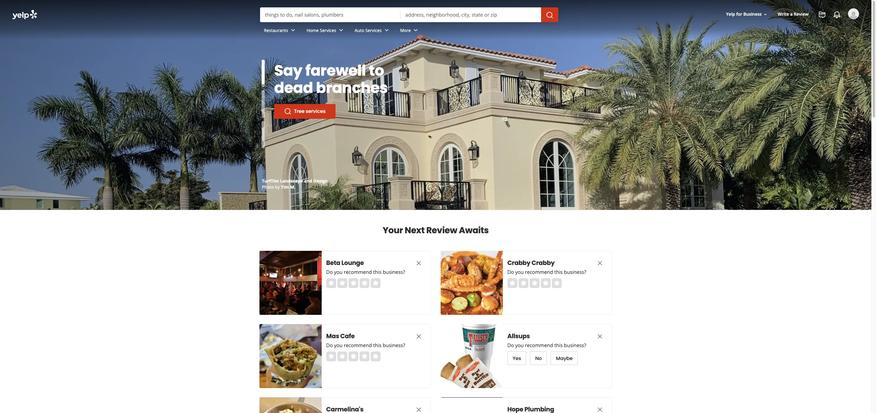 Task type: locate. For each thing, give the bounding box(es) containing it.
1 horizontal spatial none field
[[406, 11, 537, 18]]

24 chevron down v2 image
[[338, 27, 345, 34], [383, 27, 391, 34], [412, 27, 420, 34]]

24 chevron down v2 image inside auto services link
[[383, 27, 391, 34]]

say
[[275, 60, 303, 81]]

do for mas
[[327, 343, 333, 349]]

services
[[320, 27, 337, 33], [366, 27, 382, 33]]

photo of carmelina's image
[[260, 398, 322, 414]]

this
[[374, 269, 382, 276], [555, 269, 563, 276], [374, 343, 382, 349], [555, 343, 563, 349]]

do down mas
[[327, 343, 333, 349]]

(no rating) image down the lounge
[[327, 279, 381, 289]]

a
[[791, 11, 793, 17]]

1 services from the left
[[320, 27, 337, 33]]

do you recommend this business?
[[327, 269, 406, 276], [508, 269, 587, 276], [327, 343, 406, 349], [508, 343, 587, 349]]

1 horizontal spatial crabby
[[532, 259, 555, 268]]

dismiss card image
[[415, 260, 423, 267], [415, 333, 423, 341], [597, 333, 604, 341], [415, 407, 423, 414]]

auto services
[[355, 27, 382, 33]]

1 24 chevron down v2 image from the left
[[338, 27, 345, 34]]

3 24 chevron down v2 image from the left
[[412, 27, 420, 34]]

auto
[[355, 27, 365, 33]]

recommend down allsups link
[[526, 343, 554, 349]]

beta lounge link
[[327, 259, 404, 268]]

do you recommend this business? down allsups link
[[508, 343, 587, 349]]

(no rating) image down cafe
[[327, 352, 381, 362]]

rating element for lounge
[[327, 279, 381, 289]]

2 services from the left
[[366, 27, 382, 33]]

more link
[[396, 22, 425, 40]]

do for crabby
[[508, 269, 515, 276]]

business? up "maybe" button
[[565, 343, 587, 349]]

rating element down the lounge
[[327, 279, 381, 289]]

None search field
[[0, 0, 872, 46], [260, 7, 560, 22], [0, 0, 872, 46], [260, 7, 560, 22]]

do you recommend this business? down mas cafe link
[[327, 343, 406, 349]]

24 chevron down v2 image left "auto"
[[338, 27, 345, 34]]

recommend down crabby crabby link on the bottom right
[[526, 269, 554, 276]]

recommend for cafe
[[344, 343, 372, 349]]

you for crabby
[[516, 269, 524, 276]]

(no rating) image for lounge
[[327, 279, 381, 289]]

none field the find
[[265, 11, 396, 18]]

0 horizontal spatial services
[[320, 27, 337, 33]]

24 chevron down v2 image right the more
[[412, 27, 420, 34]]

services for auto services
[[366, 27, 382, 33]]

this for lounge
[[374, 269, 382, 276]]

none field near
[[406, 11, 537, 18]]

review
[[795, 11, 809, 17], [427, 225, 458, 237]]

(no rating) image down crabby crabby
[[508, 279, 562, 289]]

business? down mas cafe link
[[383, 343, 406, 349]]

recommend
[[344, 269, 372, 276], [526, 269, 554, 276], [344, 343, 372, 349], [526, 343, 554, 349]]

lounge
[[342, 259, 364, 268]]

0 horizontal spatial review
[[427, 225, 458, 237]]

recommend down mas cafe link
[[344, 343, 372, 349]]

services for home services
[[320, 27, 337, 33]]

mas cafe link
[[327, 333, 404, 341]]

allsups link
[[508, 333, 585, 341]]

None radio
[[338, 279, 348, 289], [349, 279, 359, 289], [371, 279, 381, 289], [508, 279, 518, 289], [519, 279, 529, 289], [530, 279, 540, 289], [541, 279, 551, 289], [552, 279, 562, 289], [349, 352, 359, 362], [338, 279, 348, 289], [349, 279, 359, 289], [371, 279, 381, 289], [508, 279, 518, 289], [519, 279, 529, 289], [530, 279, 540, 289], [541, 279, 551, 289], [552, 279, 562, 289], [349, 352, 359, 362]]

(no rating) image
[[327, 279, 381, 289], [508, 279, 562, 289], [327, 352, 381, 362]]

photo of mas cafe image
[[260, 325, 322, 389]]

yes
[[513, 355, 522, 363]]

0 horizontal spatial none field
[[265, 11, 396, 18]]

beta
[[327, 259, 341, 268]]

business? for cafe
[[383, 343, 406, 349]]

1 horizontal spatial 24 chevron down v2 image
[[383, 27, 391, 34]]

24 chevron down v2 image inside more link
[[412, 27, 420, 34]]

Near text field
[[406, 11, 537, 18]]

turftim landscape and design photo by tim m.
[[262, 178, 328, 190]]

None field
[[265, 11, 396, 18], [406, 11, 537, 18]]

rating element
[[327, 279, 381, 289], [508, 279, 562, 289], [327, 352, 381, 362]]

write a review link
[[776, 9, 812, 20]]

1 horizontal spatial services
[[366, 27, 382, 33]]

1 vertical spatial review
[[427, 225, 458, 237]]

2 horizontal spatial 24 chevron down v2 image
[[412, 27, 420, 34]]

0 horizontal spatial 24 chevron down v2 image
[[338, 27, 345, 34]]

beta lounge
[[327, 259, 364, 268]]

this down beta lounge link
[[374, 269, 382, 276]]

do down crabby crabby
[[508, 269, 515, 276]]

business? for crabby
[[565, 269, 587, 276]]

select slide image
[[262, 59, 265, 86]]

awaits
[[459, 225, 489, 237]]

you for beta
[[335, 269, 343, 276]]

you
[[335, 269, 343, 276], [516, 269, 524, 276], [335, 343, 343, 349], [516, 343, 524, 349]]

24 chevron down v2 image inside home services link
[[338, 27, 345, 34]]

user actions element
[[722, 8, 869, 46]]

recommend down the lounge
[[344, 269, 372, 276]]

rating element down cafe
[[327, 352, 381, 362]]

1 none field from the left
[[265, 11, 396, 18]]

0 horizontal spatial crabby
[[508, 259, 531, 268]]

home
[[307, 27, 319, 33]]

photo
[[262, 184, 274, 190]]

this down mas cafe link
[[374, 343, 382, 349]]

rating element down crabby crabby
[[508, 279, 562, 289]]

home services
[[307, 27, 337, 33]]

business
[[744, 11, 762, 17]]

tree
[[294, 108, 305, 115]]

0 vertical spatial review
[[795, 11, 809, 17]]

business? down crabby crabby link on the bottom right
[[565, 269, 587, 276]]

services right the home
[[320, 27, 337, 33]]

services right "auto"
[[366, 27, 382, 33]]

photo of allsups image
[[441, 325, 503, 389]]

business categories element
[[259, 22, 860, 40]]

you down allsups
[[516, 343, 524, 349]]

dismiss card image for mas cafe
[[415, 333, 423, 341]]

do down beta
[[327, 269, 333, 276]]

photo of beta lounge image
[[260, 251, 322, 316]]

0 vertical spatial dismiss card image
[[597, 260, 604, 267]]

do you recommend this business? down crabby crabby link on the bottom right
[[508, 269, 587, 276]]

review inside write a review link
[[795, 11, 809, 17]]

None radio
[[327, 279, 337, 289], [360, 279, 370, 289], [327, 352, 337, 362], [338, 352, 348, 362], [360, 352, 370, 362], [371, 352, 381, 362], [327, 279, 337, 289], [360, 279, 370, 289], [327, 352, 337, 362], [338, 352, 348, 362], [360, 352, 370, 362], [371, 352, 381, 362]]

dismiss card image
[[597, 260, 604, 267], [597, 407, 604, 414]]

turftim landscape and design link
[[262, 178, 328, 184]]

review for next
[[427, 225, 458, 237]]

(no rating) image for cafe
[[327, 352, 381, 362]]

mas
[[327, 333, 340, 341]]

24 chevron down v2 image right auto services
[[383, 27, 391, 34]]

yes button
[[508, 352, 527, 366]]

review right the a
[[795, 11, 809, 17]]

write
[[779, 11, 790, 17]]

services
[[306, 108, 326, 115]]

2 24 chevron down v2 image from the left
[[383, 27, 391, 34]]

do you recommend this business? down beta lounge link
[[327, 269, 406, 276]]

business? down beta lounge link
[[383, 269, 406, 276]]

you down "mas cafe"
[[335, 343, 343, 349]]

crabby
[[508, 259, 531, 268], [532, 259, 555, 268]]

next
[[405, 225, 425, 237]]

review right next
[[427, 225, 458, 237]]

you down crabby crabby
[[516, 269, 524, 276]]

do
[[327, 269, 333, 276], [508, 269, 515, 276], [327, 343, 333, 349], [508, 343, 515, 349]]

1 vertical spatial dismiss card image
[[597, 407, 604, 414]]

this down crabby crabby link on the bottom right
[[555, 269, 563, 276]]

turftim
[[262, 178, 279, 184]]

1 horizontal spatial review
[[795, 11, 809, 17]]

auto services link
[[350, 22, 396, 40]]

for
[[737, 11, 743, 17]]

2 none field from the left
[[406, 11, 537, 18]]

you down beta
[[335, 269, 343, 276]]

your next review awaits
[[383, 225, 489, 237]]

dead
[[275, 78, 313, 98]]

business?
[[383, 269, 406, 276], [565, 269, 587, 276], [383, 343, 406, 349], [565, 343, 587, 349]]

(no rating) image for crabby
[[508, 279, 562, 289]]



Task type: vqa. For each thing, say whether or not it's contained in the screenshot.
the Glen-Covina Cleaners Icon
no



Task type: describe. For each thing, give the bounding box(es) containing it.
yelp for business
[[727, 11, 762, 17]]

design
[[314, 178, 328, 184]]

landscape
[[280, 178, 303, 184]]

branches
[[316, 78, 388, 98]]

review for a
[[795, 11, 809, 17]]

16 chevron down v2 image
[[764, 12, 769, 17]]

do you recommend this business? for lounge
[[327, 269, 406, 276]]

restaurants link
[[259, 22, 302, 40]]

to
[[369, 60, 384, 81]]

no
[[536, 355, 543, 363]]

24 search v2 image
[[284, 108, 292, 115]]

allsups
[[508, 333, 531, 341]]

tree services
[[294, 108, 326, 115]]

24 chevron down v2 image for auto services
[[383, 27, 391, 34]]

restaurants
[[264, 27, 288, 33]]

dismiss card image for allsups
[[597, 333, 604, 341]]

rating element for crabby
[[508, 279, 562, 289]]

photo of hope plumbing image
[[441, 398, 503, 414]]

say farewell to dead branches
[[275, 60, 388, 98]]

dismiss card image for beta lounge
[[415, 260, 423, 267]]

rating element for cafe
[[327, 352, 381, 362]]

24 chevron down v2 image
[[290, 27, 297, 34]]

Find text field
[[265, 11, 396, 18]]

recommend for crabby
[[526, 269, 554, 276]]

more
[[401, 27, 411, 33]]

crabby crabby link
[[508, 259, 585, 268]]

maybe button
[[551, 352, 579, 366]]

yelp
[[727, 11, 736, 17]]

tim
[[281, 184, 289, 190]]

tim m. link
[[281, 184, 296, 190]]

do for beta
[[327, 269, 333, 276]]

do down allsups
[[508, 343, 515, 349]]

write a review
[[779, 11, 809, 17]]

yelp for business button
[[724, 9, 771, 20]]

tyler b. image
[[849, 8, 860, 19]]

business? for lounge
[[383, 269, 406, 276]]

notifications image
[[834, 11, 841, 19]]

this up "maybe" button
[[555, 343, 563, 349]]

24 chevron down v2 image for home services
[[338, 27, 345, 34]]

search image
[[546, 11, 554, 19]]

you for mas
[[335, 343, 343, 349]]

m.
[[290, 184, 296, 190]]

do you recommend this business? for crabby
[[508, 269, 587, 276]]

1 crabby from the left
[[508, 259, 531, 268]]

cafe
[[341, 333, 355, 341]]

this for cafe
[[374, 343, 382, 349]]

24 chevron down v2 image for more
[[412, 27, 420, 34]]

mas cafe
[[327, 333, 355, 341]]

photo of crabby crabby image
[[441, 251, 503, 316]]

your
[[383, 225, 403, 237]]

2 crabby from the left
[[532, 259, 555, 268]]

and
[[304, 178, 313, 184]]

do you recommend this business? for cafe
[[327, 343, 406, 349]]

farewell
[[306, 60, 366, 81]]

no button
[[531, 352, 548, 366]]

projects image
[[819, 11, 827, 19]]

1 dismiss card image from the top
[[597, 260, 604, 267]]

explore banner section banner
[[0, 0, 872, 210]]

this for crabby
[[555, 269, 563, 276]]

crabby crabby
[[508, 259, 555, 268]]

2 dismiss card image from the top
[[597, 407, 604, 414]]

maybe
[[557, 355, 573, 363]]

recommend for lounge
[[344, 269, 372, 276]]

by
[[275, 184, 280, 190]]

home services link
[[302, 22, 350, 40]]

tree services link
[[275, 104, 336, 119]]



